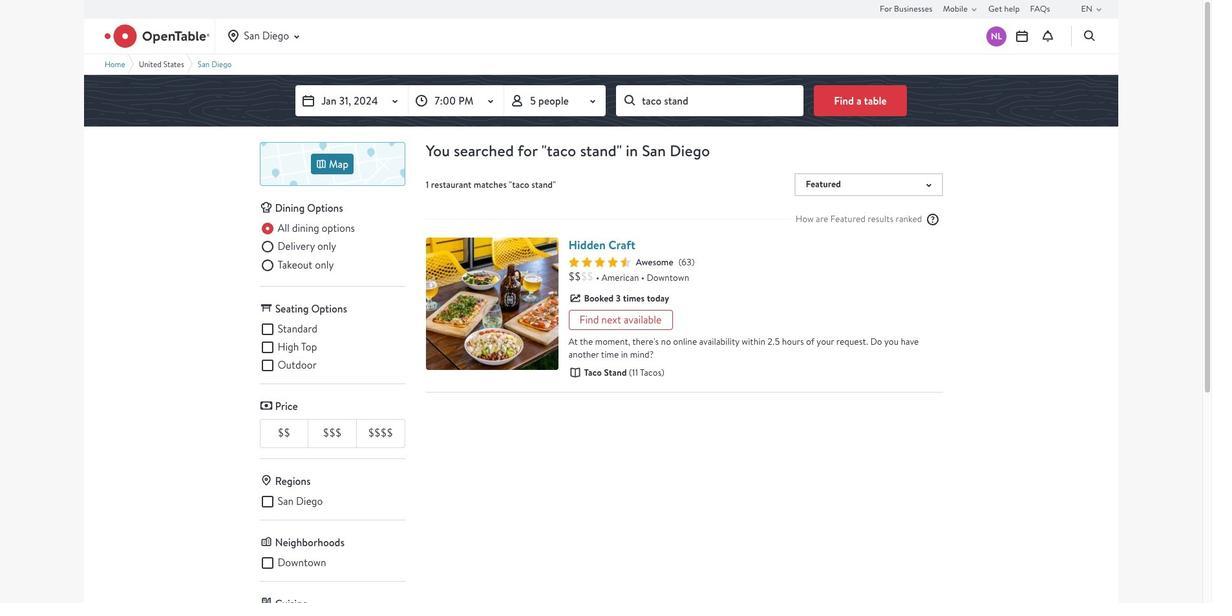 Task type: vqa. For each thing, say whether or not it's contained in the screenshot.
'OpenTable logo' at the left top
yes



Task type: locate. For each thing, give the bounding box(es) containing it.
Please input a Location, Restaurant or Cuisine field
[[616, 85, 804, 116]]

1 vertical spatial group
[[260, 322, 405, 374]]

None radio
[[260, 240, 336, 255]]

4.5 stars image
[[569, 257, 631, 267]]

1 group from the top
[[260, 221, 405, 276]]

None field
[[616, 85, 804, 116]]

group
[[260, 221, 405, 276], [260, 322, 405, 374]]

none radio inside group
[[260, 240, 336, 255]]

2 group from the top
[[260, 322, 405, 374]]

None radio
[[260, 221, 355, 237], [260, 258, 334, 273], [260, 221, 355, 237], [260, 258, 334, 273]]

0 vertical spatial group
[[260, 221, 405, 276]]



Task type: describe. For each thing, give the bounding box(es) containing it.
opentable logo image
[[105, 25, 210, 48]]

a photo of hidden craft restaurant image
[[426, 238, 558, 370]]



